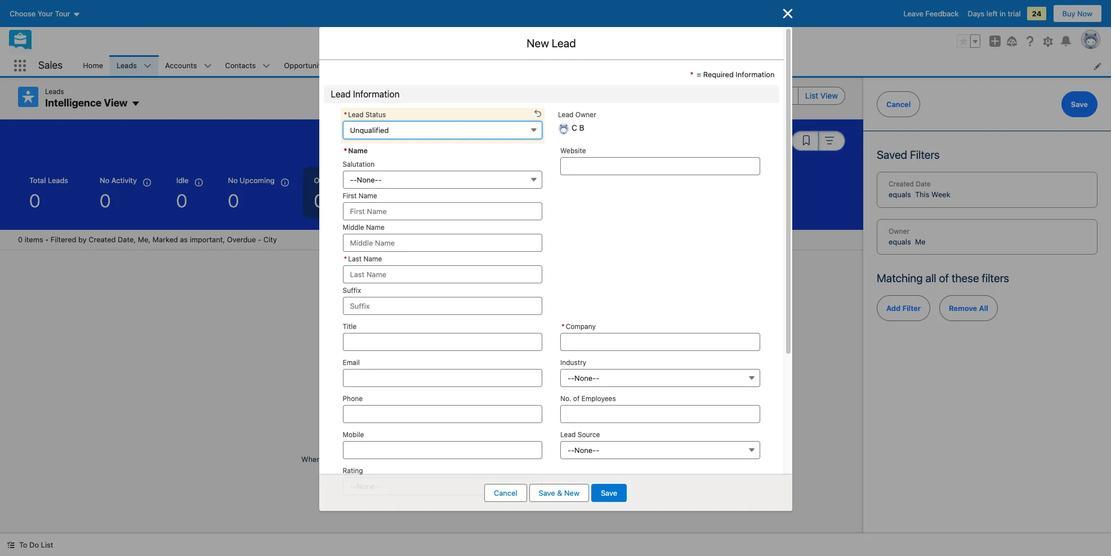 Task type: vqa. For each thing, say whether or not it's contained in the screenshot.
the bottommost Key
no



Task type: locate. For each thing, give the bounding box(es) containing it.
Mobile text field
[[343, 441, 543, 459]]

* left =
[[690, 70, 694, 79]]

0 horizontal spatial cancel button
[[484, 484, 527, 502]]

0 inside total leads 0
[[29, 190, 40, 211]]

0 horizontal spatial you
[[323, 455, 335, 464]]

you left mark
[[323, 455, 335, 464]]

name
[[348, 146, 368, 155], [359, 191, 377, 200], [366, 223, 385, 231], [364, 254, 382, 263]]

idle
[[176, 176, 189, 185]]

Last Name text field
[[343, 265, 543, 283]]

required
[[704, 70, 734, 79]]

cancel button up saved
[[877, 91, 921, 117]]

leads right home
[[117, 61, 137, 70]]

employees
[[582, 394, 616, 403]]

0 vertical spatial overdue
[[314, 176, 343, 185]]

overdue inside key performance indicators group
[[314, 176, 343, 185]]

none- for industry
[[575, 373, 596, 382]]

save button
[[1062, 91, 1098, 117], [592, 484, 627, 502]]

middle
[[343, 223, 364, 231]]

0 horizontal spatial owner
[[576, 110, 596, 119]]

cancel up saved
[[887, 100, 911, 109]]

cancel button down the you'll
[[484, 484, 527, 502]]

0 vertical spatial list
[[806, 91, 819, 100]]

Website text field
[[561, 157, 760, 175]]

group
[[957, 34, 981, 48], [701, 87, 846, 105], [792, 130, 846, 151]]

no.
[[561, 394, 572, 403]]

by
[[78, 235, 87, 244]]

0 horizontal spatial new
[[527, 37, 549, 50]]

leads right total
[[48, 176, 68, 185]]

intelligence
[[45, 97, 102, 109]]

list right new button
[[806, 91, 819, 100]]

to up track,
[[462, 436, 472, 449]]

of right all
[[939, 272, 949, 285]]

2 vertical spatial --none--
[[568, 445, 600, 454]]

group down "* = required information"
[[701, 87, 846, 105]]

view
[[821, 91, 838, 100], [104, 97, 128, 109]]

1 horizontal spatial of
[[939, 272, 949, 285]]

created inside the created date equals this week
[[889, 180, 914, 188]]

group down days
[[957, 34, 981, 48]]

opportunities list item
[[277, 55, 352, 76]]

this
[[915, 190, 930, 199]]

1 vertical spatial none-
[[575, 373, 596, 382]]

cancel
[[887, 100, 911, 109], [494, 488, 518, 497]]

1 vertical spatial information
[[353, 89, 400, 99]]

1 horizontal spatial cancel button
[[877, 91, 921, 117]]

name right first
[[359, 191, 377, 200]]

group down list view button
[[792, 130, 846, 151]]

0 down no activity
[[100, 190, 111, 211]]

key performance indicators group
[[0, 166, 864, 230]]

Middle Name text field
[[343, 234, 543, 252]]

* left the last
[[344, 254, 347, 263]]

overdue left city
[[227, 235, 256, 244]]

--none-- for salutation
[[350, 175, 382, 184]]

2 horizontal spatial no
[[362, 436, 376, 449]]

first name
[[343, 191, 377, 200]]

leads up want at left
[[430, 436, 459, 449]]

due
[[375, 176, 388, 185]]

information for lead information
[[353, 89, 400, 99]]

cancel down the you'll
[[494, 488, 518, 497]]

--none-- down lead source
[[568, 445, 600, 454]]

save & new
[[539, 488, 580, 497]]

2 equals from the top
[[889, 237, 911, 246]]

--none-- down salutation
[[350, 175, 382, 184]]

week
[[932, 190, 951, 199]]

0 horizontal spatial save button
[[592, 484, 627, 502]]

filters
[[982, 272, 1010, 285]]

accounts
[[165, 61, 197, 70]]

* up salutation
[[344, 146, 347, 155]]

view down leads link
[[104, 97, 128, 109]]

middle name
[[343, 223, 385, 231]]

Email text field
[[343, 369, 543, 387]]

equals left me
[[889, 237, 911, 246]]

list view button
[[798, 87, 846, 105]]

--none-- inside salutation button
[[350, 175, 382, 184]]

industry
[[561, 358, 587, 366]]

None text field
[[561, 333, 760, 351]]

1 horizontal spatial overdue
[[314, 176, 343, 185]]

0 vertical spatial group
[[957, 34, 981, 48]]

list
[[76, 55, 1112, 76]]

1 horizontal spatial list
[[806, 91, 819, 100]]

leads
[[392, 455, 410, 464]]

want
[[442, 455, 458, 464]]

--none-- down industry
[[568, 373, 600, 382]]

in
[[1000, 9, 1006, 18]]

no activity
[[100, 176, 137, 185]]

* for * company
[[562, 322, 565, 330]]

matching all of these filters
[[877, 272, 1010, 285]]

none- up first name
[[357, 175, 378, 184]]

created right by
[[89, 235, 116, 244]]

0 horizontal spatial view
[[104, 97, 128, 109]]

suffix
[[343, 286, 361, 294]]

1 horizontal spatial created
[[889, 180, 914, 188]]

0 down total
[[29, 190, 40, 211]]

contacts
[[225, 61, 256, 70]]

* company
[[562, 322, 596, 330]]

overdue 0
[[314, 176, 343, 211]]

owner inside owner equals me
[[889, 227, 910, 235]]

2 vertical spatial group
[[792, 130, 846, 151]]

0 vertical spatial information
[[736, 70, 775, 79]]

1 vertical spatial of
[[573, 394, 580, 403]]

0 down idle
[[176, 190, 187, 211]]

First Name text field
[[343, 202, 543, 220]]

trial
[[1008, 9, 1021, 18]]

24
[[1032, 9, 1042, 18]]

1 horizontal spatial view
[[821, 91, 838, 100]]

1 vertical spatial new
[[775, 91, 792, 100]]

of right no.
[[573, 394, 580, 403]]

no for activity
[[100, 176, 109, 185]]

new
[[527, 37, 549, 50], [775, 91, 792, 100], [565, 488, 580, 497]]

1 vertical spatial overdue
[[227, 235, 256, 244]]

* for * = required information
[[690, 70, 694, 79]]

0 vertical spatial --none--
[[350, 175, 382, 184]]

0 vertical spatial of
[[939, 272, 949, 285]]

you
[[323, 455, 335, 464], [427, 455, 440, 464]]

1 vertical spatial cancel button
[[484, 484, 527, 502]]

list view
[[806, 91, 838, 100]]

first
[[343, 191, 357, 200]]

1 horizontal spatial no
[[228, 176, 238, 185]]

none- inside salutation button
[[357, 175, 378, 184]]

information right the address
[[367, 512, 413, 523]]

1 you from the left
[[323, 455, 335, 464]]

no for upcoming
[[228, 176, 238, 185]]

1 horizontal spatial new
[[565, 488, 580, 497]]

lead view settings image
[[701, 87, 734, 105]]

inverse image
[[781, 7, 795, 20]]

of
[[939, 272, 949, 285], [573, 394, 580, 403]]

no inside no important leads to show when you mark important leads that you want to track, you'll find them here.
[[362, 436, 376, 449]]

0 down due
[[375, 190, 386, 211]]

accounts list item
[[158, 55, 218, 76]]

city
[[264, 235, 277, 244]]

owner up website
[[576, 110, 596, 119]]

--none--
[[350, 175, 382, 184], [568, 373, 600, 382], [568, 445, 600, 454]]

0 vertical spatial equals
[[889, 190, 911, 199]]

list right do
[[41, 540, 53, 549]]

created left "date"
[[889, 180, 914, 188]]

•
[[45, 235, 49, 244]]

lead source
[[561, 430, 600, 439]]

view inside button
[[821, 91, 838, 100]]

0 horizontal spatial of
[[573, 394, 580, 403]]

0 vertical spatial new
[[527, 37, 549, 50]]

No. of Employees text field
[[561, 405, 760, 423]]

1 horizontal spatial you
[[427, 455, 440, 464]]

none- down industry
[[575, 373, 596, 382]]

new for new lead
[[527, 37, 549, 50]]

view right new button
[[821, 91, 838, 100]]

owner down the created date equals this week
[[889, 227, 910, 235]]

you right that
[[427, 455, 440, 464]]

Lead Source button
[[561, 441, 760, 459]]

0 horizontal spatial save
[[539, 488, 555, 497]]

overdue up first
[[314, 176, 343, 185]]

0 down salutation button
[[442, 190, 453, 211]]

as
[[180, 235, 188, 244]]

Title text field
[[343, 333, 543, 351]]

no left the activity
[[100, 176, 109, 185]]

name right middle
[[366, 223, 385, 231]]

these
[[952, 272, 980, 285]]

* for * lead status
[[344, 110, 347, 119]]

1 vertical spatial created
[[89, 235, 116, 244]]

1 equals from the top
[[889, 190, 911, 199]]

leads inside leads link
[[117, 61, 137, 70]]

unqualified
[[350, 125, 389, 134]]

1 horizontal spatial owner
[[889, 227, 910, 235]]

list item
[[411, 55, 458, 76]]

all
[[926, 272, 937, 285]]

upcoming
[[240, 176, 275, 185]]

last
[[348, 254, 362, 263]]

status
[[366, 110, 386, 119]]

1 vertical spatial list
[[41, 540, 53, 549]]

0 left first
[[314, 190, 325, 211]]

* for * name
[[344, 146, 347, 155]]

equals left this
[[889, 190, 911, 199]]

0 horizontal spatial no
[[100, 176, 109, 185]]

list
[[806, 91, 819, 100], [41, 540, 53, 549]]

1 vertical spatial cancel
[[494, 488, 518, 497]]

now
[[1078, 9, 1093, 18]]

0 vertical spatial created
[[889, 180, 914, 188]]

2 vertical spatial information
[[367, 512, 413, 523]]

owner equals me
[[889, 227, 926, 246]]

items
[[25, 235, 43, 244]]

0 button
[[431, 166, 496, 218]]

1 vertical spatial owner
[[889, 227, 910, 235]]

0 inside due today 0
[[375, 190, 386, 211]]

0 vertical spatial none-
[[357, 175, 378, 184]]

no up important
[[362, 436, 376, 449]]

2 horizontal spatial new
[[775, 91, 792, 100]]

2 you from the left
[[427, 455, 440, 464]]

none- for lead source
[[575, 445, 596, 454]]

lead
[[552, 37, 576, 50], [331, 89, 351, 99], [348, 110, 364, 119], [558, 110, 574, 119], [561, 430, 576, 439]]

Suffix text field
[[343, 297, 543, 315]]

total
[[29, 176, 46, 185]]

1 vertical spatial equals
[[889, 237, 911, 246]]

lead for lead owner
[[558, 110, 574, 119]]

1 vertical spatial group
[[701, 87, 846, 105]]

1 horizontal spatial cancel
[[887, 100, 911, 109]]

-
[[350, 175, 354, 184], [354, 175, 357, 184], [378, 175, 382, 184], [258, 235, 261, 244], [568, 373, 571, 382], [571, 373, 575, 382], [596, 373, 600, 382], [568, 445, 571, 454], [571, 445, 575, 454], [596, 445, 600, 454]]

0 vertical spatial cancel
[[887, 100, 911, 109]]

new lead
[[527, 37, 576, 50]]

no left "upcoming"
[[228, 176, 238, 185]]

lead owner
[[558, 110, 596, 119]]

to
[[462, 436, 472, 449], [460, 455, 467, 464]]

* down lead information
[[344, 110, 347, 119]]

you'll
[[490, 455, 508, 464]]

none- down source
[[575, 445, 596, 454]]

0 horizontal spatial created
[[89, 235, 116, 244]]

1 vertical spatial --none--
[[568, 373, 600, 382]]

to right want at left
[[460, 455, 467, 464]]

information up new button
[[736, 70, 775, 79]]

home link
[[76, 55, 110, 76]]

0 vertical spatial save button
[[1062, 91, 1098, 117]]

name up salutation
[[348, 146, 368, 155]]

0 inside button
[[442, 190, 453, 211]]

1 vertical spatial to
[[460, 455, 467, 464]]

address
[[331, 512, 364, 523]]

0 vertical spatial to
[[462, 436, 472, 449]]

2 vertical spatial none-
[[575, 445, 596, 454]]

1 vertical spatial save button
[[592, 484, 627, 502]]

remove
[[949, 304, 978, 313]]

information up status
[[353, 89, 400, 99]]

* left company
[[562, 322, 565, 330]]

created
[[889, 180, 914, 188], [89, 235, 116, 244]]

save
[[1071, 100, 1088, 109], [539, 488, 555, 497], [601, 488, 618, 497]]

=
[[697, 70, 702, 79]]

text default image
[[7, 541, 15, 549]]

total leads 0
[[29, 176, 68, 211]]



Task type: describe. For each thing, give the bounding box(es) containing it.
contacts link
[[218, 55, 263, 76]]

date
[[916, 180, 931, 188]]

list containing home
[[76, 55, 1112, 76]]

Salutation button
[[343, 170, 543, 188]]

feedback
[[926, 9, 959, 18]]

to do list
[[19, 540, 53, 549]]

name for first name
[[359, 191, 377, 200]]

accounts link
[[158, 55, 204, 76]]

to do list button
[[0, 534, 60, 556]]

0 vertical spatial cancel button
[[877, 91, 921, 117]]

view for list view
[[821, 91, 838, 100]]

name for middle name
[[366, 223, 385, 231]]

* name
[[344, 146, 368, 155]]

no for important
[[362, 436, 376, 449]]

buy now
[[1063, 9, 1093, 18]]

days
[[968, 9, 985, 18]]

no upcoming
[[228, 176, 275, 185]]

0 horizontal spatial overdue
[[227, 235, 256, 244]]

lead information
[[331, 89, 400, 99]]

important
[[356, 455, 390, 464]]

name right the last
[[364, 254, 382, 263]]

created date equals this week
[[889, 180, 951, 199]]

title
[[343, 322, 357, 330]]

company
[[566, 322, 596, 330]]

that
[[412, 455, 425, 464]]

2 vertical spatial new
[[565, 488, 580, 497]]

left
[[987, 9, 998, 18]]

important,
[[190, 235, 225, 244]]

show
[[474, 436, 502, 449]]

0 vertical spatial owner
[[576, 110, 596, 119]]

me
[[915, 237, 926, 246]]

date,
[[118, 235, 136, 244]]

home
[[83, 61, 103, 70]]

opportunities
[[284, 61, 331, 70]]

equals inside the created date equals this week
[[889, 190, 911, 199]]

add filter
[[887, 304, 921, 313]]

2 horizontal spatial save
[[1071, 100, 1088, 109]]

when
[[301, 455, 321, 464]]

sales
[[38, 59, 63, 71]]

information for address information
[[367, 512, 413, 523]]

save inside button
[[539, 488, 555, 497]]

Lead Status, Unqualified button
[[343, 121, 543, 139]]

&
[[557, 488, 563, 497]]

saved
[[877, 148, 908, 161]]

* for * last name
[[344, 254, 347, 263]]

no important leads to show when you mark important leads that you want to track, you'll find them here.
[[301, 436, 562, 464]]

saved filters
[[877, 148, 940, 161]]

leave feedback link
[[904, 9, 959, 18]]

name for * name
[[348, 146, 368, 155]]

filters
[[910, 148, 940, 161]]

leads inside total leads 0
[[48, 176, 68, 185]]

mobile
[[343, 430, 364, 439]]

Phone text field
[[343, 405, 543, 423]]

important
[[379, 436, 427, 449]]

lead for lead information
[[331, 89, 351, 99]]

none- for salutation
[[357, 175, 378, 184]]

find
[[510, 455, 524, 464]]

Industry button
[[561, 369, 760, 387]]

today
[[390, 176, 411, 185]]

buy now button
[[1053, 5, 1103, 23]]

0 horizontal spatial list
[[41, 540, 53, 549]]

intelligence view
[[45, 97, 128, 109]]

* last name
[[344, 254, 382, 263]]

opportunities link
[[277, 55, 338, 76]]

0 horizontal spatial cancel
[[494, 488, 518, 497]]

0 left 'items'
[[18, 235, 23, 244]]

view for intelligence view
[[104, 97, 128, 109]]

all
[[980, 304, 989, 313]]

filter
[[903, 304, 921, 313]]

source
[[578, 430, 600, 439]]

marked
[[153, 235, 178, 244]]

group containing new
[[701, 87, 846, 105]]

--none-- for lead source
[[568, 445, 600, 454]]

0 items • filtered by created date, me, marked as important, overdue - city
[[18, 235, 277, 244]]

due today 0
[[375, 176, 411, 211]]

leads up intelligence
[[45, 87, 64, 96]]

* = required information
[[690, 70, 775, 79]]

me,
[[138, 235, 151, 244]]

to
[[19, 540, 27, 549]]

0 items • filtered by created date, me, marked as important, overdue - city status
[[18, 235, 277, 244]]

matching
[[877, 272, 923, 285]]

list inside group
[[806, 91, 819, 100]]

leave feedback
[[904, 9, 959, 18]]

buy
[[1063, 9, 1076, 18]]

them
[[526, 455, 543, 464]]

remove all button
[[940, 295, 998, 321]]

lead for lead source
[[561, 430, 576, 439]]

leads inside no important leads to show when you mark important leads that you want to track, you'll find them here.
[[430, 436, 459, 449]]

new button
[[768, 87, 799, 105]]

0 down no upcoming
[[228, 190, 239, 211]]

address information
[[331, 512, 413, 523]]

salutation
[[343, 160, 375, 168]]

email
[[343, 358, 360, 366]]

leave
[[904, 9, 924, 18]]

leads link
[[110, 55, 144, 76]]

do
[[29, 540, 39, 549]]

0 inside overdue 0
[[314, 190, 325, 211]]

equals inside owner equals me
[[889, 237, 911, 246]]

here.
[[545, 455, 562, 464]]

new for new
[[775, 91, 792, 100]]

--none-- for industry
[[568, 373, 600, 382]]

remove all
[[949, 304, 989, 313]]

add
[[887, 304, 901, 313]]

save & new button
[[529, 484, 589, 502]]

1 horizontal spatial save button
[[1062, 91, 1098, 117]]

* lead status
[[344, 110, 386, 119]]

contacts list item
[[218, 55, 277, 76]]

leads list item
[[110, 55, 158, 76]]

days left in trial
[[968, 9, 1021, 18]]

1 horizontal spatial save
[[601, 488, 618, 497]]



